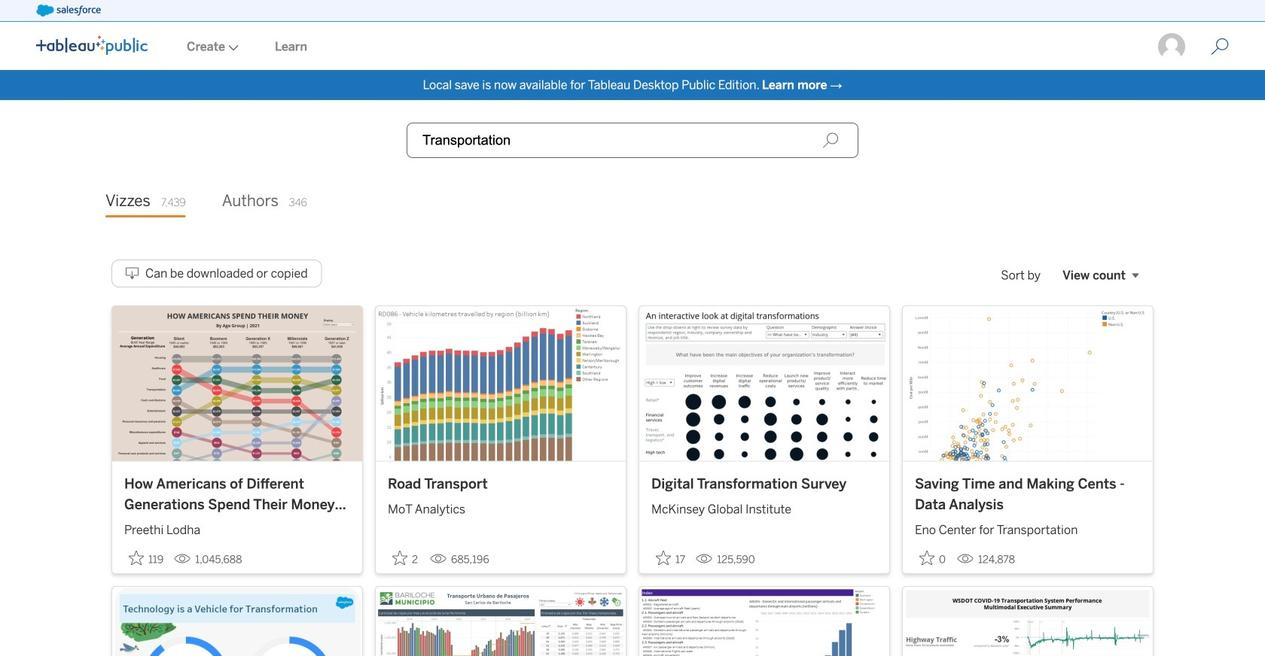 Task type: describe. For each thing, give the bounding box(es) containing it.
add favorite image for add favorite button for 2nd workbook thumbnail from right
[[656, 551, 671, 566]]

add favorite image for add favorite button related to fourth workbook thumbnail from the right
[[129, 551, 144, 566]]

salesforce logo image
[[36, 5, 101, 17]]

logo image
[[36, 35, 148, 55]]

go to search image
[[1193, 38, 1247, 56]]



Task type: locate. For each thing, give the bounding box(es) containing it.
3 workbook thumbnail image from the left
[[639, 306, 889, 461]]

add favorite image
[[129, 551, 144, 566], [656, 551, 671, 566]]

1 workbook thumbnail image from the left
[[112, 306, 362, 461]]

2 add favorite image from the left
[[656, 551, 671, 566]]

workbook thumbnail image
[[112, 306, 362, 461], [376, 306, 626, 461], [639, 306, 889, 461], [903, 306, 1153, 461]]

add favorite image
[[392, 551, 407, 566], [920, 551, 935, 566]]

add favorite button for 2nd workbook thumbnail from right
[[651, 546, 690, 571]]

1 add favorite button from the left
[[124, 546, 168, 571]]

tara.schultz image
[[1157, 32, 1187, 62]]

add favorite button for fourth workbook thumbnail from the left
[[915, 546, 951, 571]]

4 workbook thumbnail image from the left
[[903, 306, 1153, 461]]

add favorite button for 2nd workbook thumbnail
[[388, 546, 424, 571]]

search image
[[822, 132, 839, 149]]

1 add favorite image from the left
[[129, 551, 144, 566]]

add favorite image for add favorite button related to 2nd workbook thumbnail
[[392, 551, 407, 566]]

4 add favorite button from the left
[[915, 546, 951, 571]]

1 horizontal spatial add favorite image
[[656, 551, 671, 566]]

3 add favorite button from the left
[[651, 546, 690, 571]]

2 add favorite image from the left
[[920, 551, 935, 566]]

2 add favorite button from the left
[[388, 546, 424, 571]]

Add Favorite button
[[124, 546, 168, 571], [388, 546, 424, 571], [651, 546, 690, 571], [915, 546, 951, 571]]

0 horizontal spatial add favorite image
[[392, 551, 407, 566]]

1 horizontal spatial add favorite image
[[920, 551, 935, 566]]

2 workbook thumbnail image from the left
[[376, 306, 626, 461]]

Search input field
[[407, 123, 859, 158]]

create image
[[225, 45, 239, 51]]

0 horizontal spatial add favorite image
[[129, 551, 144, 566]]

add favorite image for fourth workbook thumbnail from the left's add favorite button
[[920, 551, 935, 566]]

1 add favorite image from the left
[[392, 551, 407, 566]]

add favorite button for fourth workbook thumbnail from the right
[[124, 546, 168, 571]]



Task type: vqa. For each thing, say whether or not it's contained in the screenshot.
selected language 'element' at the bottom of the page
no



